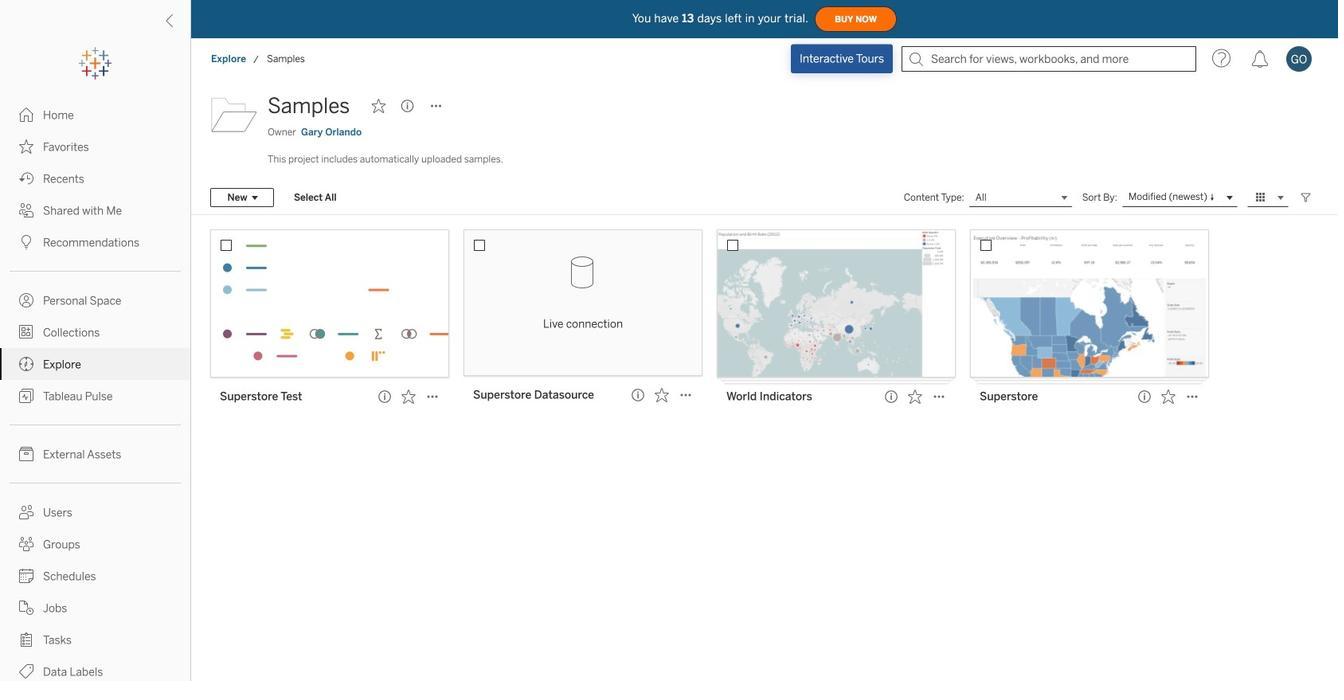 Task type: locate. For each thing, give the bounding box(es) containing it.
project image
[[210, 90, 258, 138]]



Task type: describe. For each thing, give the bounding box(es) containing it.
main navigation. press the up and down arrow keys to access links. element
[[0, 99, 190, 681]]

Search for views, workbooks, and more text field
[[902, 46, 1197, 72]]

grid view image
[[1254, 190, 1269, 205]]

navigation panel element
[[0, 48, 190, 681]]



Task type: vqa. For each thing, say whether or not it's contained in the screenshot.
by text only_f5he34f image associated with Explore
no



